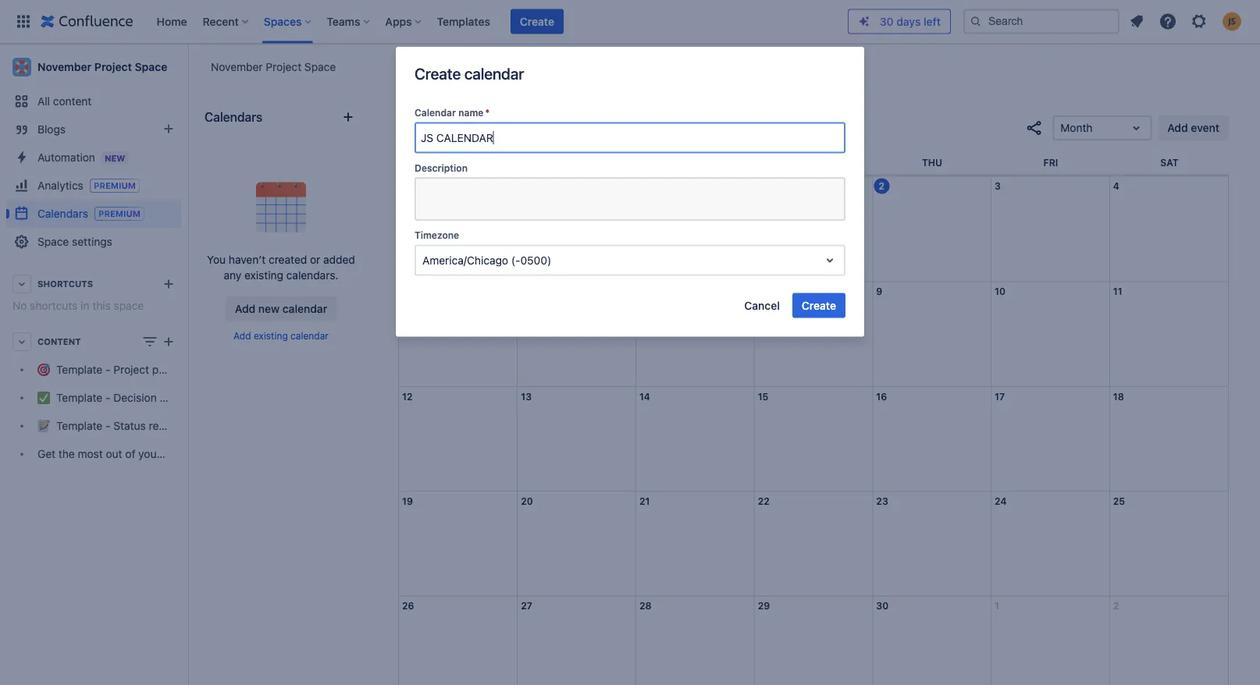 Task type: vqa. For each thing, say whether or not it's contained in the screenshot.
Add event's Add
yes



Task type: describe. For each thing, give the bounding box(es) containing it.
description
[[415, 162, 468, 173]]

content
[[37, 337, 81, 347]]

space settings link
[[6, 228, 181, 256]]

created
[[269, 253, 307, 266]]

create for create button on the top
[[802, 299, 837, 312]]

create calendar
[[415, 64, 524, 82]]

name
[[459, 107, 484, 118]]

1 vertical spatial create
[[415, 64, 461, 82]]

month
[[1061, 121, 1093, 134]]

all content
[[37, 95, 92, 108]]

this
[[92, 300, 111, 312]]

project down spaces
[[266, 60, 302, 73]]

(-
[[512, 254, 521, 267]]

your
[[138, 448, 161, 461]]

next image
[[489, 119, 508, 137]]

add existing calendar link
[[234, 330, 329, 343]]

content button
[[6, 328, 181, 356]]

november 2023
[[522, 121, 606, 134]]

calendars.
[[286, 269, 339, 282]]

template - decision documentation link
[[6, 384, 236, 412]]

sun
[[448, 157, 468, 168]]

grid containing sun
[[398, 155, 1230, 686]]

add for add existing calendar
[[234, 331, 251, 342]]

all content link
[[6, 87, 181, 116]]

create button
[[793, 293, 846, 318]]

today button
[[398, 116, 448, 141]]

get
[[37, 448, 56, 461]]

row containing sun
[[398, 155, 1230, 175]]

add event
[[1168, 121, 1220, 134]]

1 november project space from the left
[[211, 60, 336, 73]]

calendar icon image
[[256, 178, 306, 233]]

Description text field
[[415, 177, 846, 221]]

calendar for add new calendar
[[283, 303, 327, 316]]

out
[[106, 448, 122, 461]]

add existing calendar
[[234, 331, 329, 342]]

haven't
[[229, 253, 266, 266]]

you
[[207, 253, 226, 266]]

0 vertical spatial calendars
[[205, 110, 263, 125]]

global element
[[9, 0, 848, 43]]

- for project
[[106, 364, 111, 377]]

you haven't created or added any existing calendars.
[[207, 253, 355, 282]]

1 horizontal spatial november project space link
[[211, 59, 336, 75]]

0 vertical spatial space
[[114, 300, 144, 312]]

or
[[310, 253, 321, 266]]

most
[[78, 448, 103, 461]]

1 vertical spatial existing
[[254, 331, 288, 342]]

all
[[37, 95, 50, 108]]

blogs link
[[6, 116, 181, 144]]

template for template - project plan
[[56, 364, 103, 377]]

documentation
[[160, 392, 236, 405]]

analytics
[[37, 179, 83, 192]]

tree inside the space element
[[6, 356, 236, 469]]

settings
[[72, 236, 112, 248]]

team
[[164, 448, 189, 461]]

1 horizontal spatial november
[[211, 60, 263, 73]]

0500)
[[521, 254, 552, 267]]

cancel
[[745, 299, 780, 312]]

1 horizontal spatial space
[[135, 61, 167, 73]]

shortcuts
[[37, 279, 93, 289]]

apps button
[[381, 9, 428, 34]]

template - project plan link
[[6, 356, 181, 384]]

add for add new calendar
[[235, 303, 256, 316]]

template for template - status report
[[56, 420, 103, 433]]

blogs
[[37, 123, 66, 136]]

home
[[157, 15, 187, 28]]

template - project plan
[[56, 364, 174, 377]]

project up 'all content' link
[[94, 61, 132, 73]]

get the most out of your team space link
[[6, 441, 222, 469]]

*
[[485, 107, 490, 118]]

report
[[149, 420, 180, 433]]

home link
[[152, 9, 192, 34]]

Timezone text field
[[423, 253, 426, 268]]

calendars inside the space element
[[37, 207, 88, 220]]

2 horizontal spatial space
[[305, 60, 336, 73]]

america/chicago (-0500)
[[423, 254, 552, 267]]

existing inside the you haven't created or added any existing calendars.
[[245, 269, 284, 282]]

sat link
[[1158, 155, 1182, 171]]

add new calendar
[[235, 303, 327, 316]]

2023
[[579, 121, 606, 134]]

create for "create" link on the top of page
[[520, 15, 555, 28]]

timezone
[[415, 230, 459, 241]]

banner containing home
[[0, 0, 1261, 44]]

search image
[[970, 15, 983, 28]]



Task type: locate. For each thing, give the bounding box(es) containing it.
row
[[398, 155, 1230, 175], [399, 177, 1229, 282], [399, 282, 1229, 387], [399, 387, 1229, 492], [399, 492, 1229, 597], [399, 597, 1229, 686]]

- for status
[[106, 420, 111, 433]]

november
[[211, 60, 263, 73], [37, 61, 92, 73], [522, 121, 576, 134]]

space
[[114, 300, 144, 312], [192, 448, 222, 461]]

november project space up 'all content' link
[[37, 61, 167, 73]]

0 vertical spatial add
[[1168, 121, 1189, 134]]

get the most out of your team space
[[37, 448, 222, 461]]

open image up create button on the top
[[821, 251, 840, 270]]

create right cancel
[[802, 299, 837, 312]]

of
[[125, 448, 135, 461]]

no shortcuts in this space
[[12, 300, 144, 312]]

november project space link
[[6, 52, 181, 83], [211, 59, 336, 75]]

calendars link
[[6, 200, 181, 228]]

1 vertical spatial add
[[235, 303, 256, 316]]

0 vertical spatial premium image
[[90, 179, 140, 193]]

fri link
[[1041, 155, 1062, 171]]

templates
[[437, 15, 490, 28]]

november up all content
[[37, 61, 92, 73]]

create a page image
[[159, 333, 178, 352]]

calendar name *
[[415, 107, 490, 118]]

existing
[[245, 269, 284, 282], [254, 331, 288, 342]]

template down the template - project plan "link"
[[56, 392, 103, 405]]

-
[[106, 364, 111, 377], [106, 392, 111, 405], [106, 420, 111, 433]]

space settings
[[37, 236, 112, 248]]

1 vertical spatial premium image
[[94, 207, 144, 221]]

space right this
[[114, 300, 144, 312]]

create a blog image
[[159, 120, 178, 138]]

0 vertical spatial existing
[[245, 269, 284, 282]]

open image left add event "button" at the right top of page
[[1127, 119, 1146, 137]]

- left the decision
[[106, 392, 111, 405]]

3 template from the top
[[56, 420, 103, 433]]

create
[[520, 15, 555, 28], [415, 64, 461, 82], [802, 299, 837, 312]]

0 horizontal spatial space
[[114, 300, 144, 312]]

template down content dropdown button
[[56, 364, 103, 377]]

apps
[[385, 15, 412, 28]]

premium image for analytics
[[90, 179, 140, 193]]

decision
[[114, 392, 157, 405]]

november inside the space element
[[37, 61, 92, 73]]

add for add event
[[1168, 121, 1189, 134]]

template up the most
[[56, 420, 103, 433]]

0 vertical spatial create
[[520, 15, 555, 28]]

2 - from the top
[[106, 392, 111, 405]]

add left the 'new'
[[235, 303, 256, 316]]

2 template from the top
[[56, 392, 103, 405]]

template - status report link
[[6, 412, 181, 441]]

0 vertical spatial calendar
[[465, 64, 524, 82]]

1 horizontal spatial create
[[520, 15, 555, 28]]

1 vertical spatial open image
[[821, 251, 840, 270]]

2 horizontal spatial create
[[802, 299, 837, 312]]

None field
[[416, 124, 844, 152]]

create inside "create" link
[[520, 15, 555, 28]]

create link
[[511, 9, 564, 34]]

2 vertical spatial add
[[234, 331, 251, 342]]

space
[[305, 60, 336, 73], [135, 61, 167, 73], [37, 236, 69, 248]]

november project space down spaces
[[211, 60, 336, 73]]

grid
[[398, 155, 1230, 686]]

templates link
[[432, 9, 495, 34]]

previous image
[[458, 119, 476, 137]]

space element
[[0, 44, 236, 686]]

0 horizontal spatial november
[[37, 61, 92, 73]]

analytics link
[[6, 172, 181, 200]]

added
[[324, 253, 355, 266]]

- for decision
[[106, 392, 111, 405]]

premium image down the 'new'
[[90, 179, 140, 193]]

calendars right the create a blog image
[[205, 110, 263, 125]]

project
[[266, 60, 302, 73], [94, 61, 132, 73], [114, 364, 149, 377]]

november project space inside the space element
[[37, 61, 167, 73]]

2 vertical spatial calendar
[[291, 331, 329, 342]]

0 vertical spatial -
[[106, 364, 111, 377]]

open image
[[1127, 119, 1146, 137], [821, 251, 840, 270]]

1 vertical spatial calendars
[[37, 207, 88, 220]]

add inside "button"
[[1168, 121, 1189, 134]]

1 horizontal spatial space
[[192, 448, 222, 461]]

calendar
[[415, 107, 456, 118]]

add inside button
[[235, 303, 256, 316]]

automation
[[37, 151, 95, 164]]

tree
[[6, 356, 236, 469]]

calendar up *
[[465, 64, 524, 82]]

calendar
[[465, 64, 524, 82], [283, 303, 327, 316], [291, 331, 329, 342]]

template - status report
[[56, 420, 180, 433]]

shortcuts button
[[6, 270, 181, 298]]

premium image up the space settings link
[[94, 207, 144, 221]]

status
[[114, 420, 146, 433]]

calendar inside button
[[283, 303, 327, 316]]

project inside "link"
[[114, 364, 149, 377]]

sat
[[1161, 157, 1179, 168]]

space left the settings
[[37, 236, 69, 248]]

tree containing template - project plan
[[6, 356, 236, 469]]

spaces button
[[259, 9, 317, 34]]

shortcuts
[[30, 300, 78, 312]]

calendar down add new calendar button
[[291, 331, 329, 342]]

create up calendar at left top
[[415, 64, 461, 82]]

0 vertical spatial template
[[56, 364, 103, 377]]

calendar down calendars.
[[283, 303, 327, 316]]

add event button
[[1159, 116, 1230, 141]]

add left event
[[1168, 121, 1189, 134]]

calendar for add existing calendar
[[291, 331, 329, 342]]

0 vertical spatial open image
[[1127, 119, 1146, 137]]

fri
[[1044, 157, 1059, 168]]

space inside "link"
[[192, 448, 222, 461]]

2 vertical spatial template
[[56, 420, 103, 433]]

add
[[1168, 121, 1189, 134], [235, 303, 256, 316], [234, 331, 251, 342]]

november left "2023"
[[522, 121, 576, 134]]

existing down haven't
[[245, 269, 284, 282]]

0 horizontal spatial calendars
[[37, 207, 88, 220]]

space right team
[[192, 448, 222, 461]]

the
[[58, 448, 75, 461]]

2 vertical spatial create
[[802, 299, 837, 312]]

settings icon image
[[1191, 12, 1209, 31]]

november down spaces popup button
[[211, 60, 263, 73]]

plan
[[152, 364, 174, 377]]

cancel button
[[735, 293, 790, 318]]

banner
[[0, 0, 1261, 44]]

1 vertical spatial -
[[106, 392, 111, 405]]

calendars
[[205, 110, 263, 125], [37, 207, 88, 220]]

thu
[[923, 157, 943, 168]]

0 horizontal spatial november project space
[[37, 61, 167, 73]]

1 vertical spatial template
[[56, 392, 103, 405]]

premium image inside analytics link
[[90, 179, 140, 193]]

new
[[259, 303, 280, 316]]

any
[[224, 269, 242, 282]]

confluence image
[[41, 12, 133, 31], [41, 12, 133, 31]]

space down spaces popup button
[[305, 60, 336, 73]]

template for template - decision documentation
[[56, 392, 103, 405]]

space down home link
[[135, 61, 167, 73]]

- up template - decision documentation link
[[106, 364, 111, 377]]

event
[[1192, 121, 1220, 134]]

0 horizontal spatial november project space link
[[6, 52, 181, 83]]

no
[[12, 300, 27, 312]]

- left status
[[106, 420, 111, 433]]

1 horizontal spatial calendars
[[205, 110, 263, 125]]

existing down the 'new'
[[254, 331, 288, 342]]

1 template from the top
[[56, 364, 103, 377]]

1 vertical spatial space
[[192, 448, 222, 461]]

content
[[53, 95, 92, 108]]

premium image inside calendars link
[[94, 207, 144, 221]]

2 horizontal spatial november
[[522, 121, 576, 134]]

1 horizontal spatial open image
[[1127, 119, 1146, 137]]

premium image for calendars
[[94, 207, 144, 221]]

in
[[81, 300, 89, 312]]

thu link
[[919, 155, 946, 171]]

create inside create button
[[802, 299, 837, 312]]

0 horizontal spatial create
[[415, 64, 461, 82]]

2 november project space from the left
[[37, 61, 167, 73]]

template
[[56, 364, 103, 377], [56, 392, 103, 405], [56, 420, 103, 433]]

0 horizontal spatial open image
[[821, 251, 840, 270]]

november project space link down spaces
[[211, 59, 336, 75]]

calendars down analytics
[[37, 207, 88, 220]]

1 - from the top
[[106, 364, 111, 377]]

- inside "link"
[[106, 364, 111, 377]]

add down add new calendar button
[[234, 331, 251, 342]]

project up the decision
[[114, 364, 149, 377]]

template inside "link"
[[56, 364, 103, 377]]

today
[[408, 121, 439, 134]]

premium image
[[90, 179, 140, 193], [94, 207, 144, 221]]

Search field
[[964, 9, 1120, 34]]

november project space link up 'all content' link
[[6, 52, 181, 83]]

template - decision documentation
[[56, 392, 236, 405]]

2 vertical spatial -
[[106, 420, 111, 433]]

create right templates
[[520, 15, 555, 28]]

sun link
[[444, 155, 471, 171]]

3 - from the top
[[106, 420, 111, 433]]

new
[[105, 153, 125, 163]]

america/chicago
[[423, 254, 509, 267]]

0 horizontal spatial space
[[37, 236, 69, 248]]

add new calendar button
[[226, 297, 337, 322]]

1 horizontal spatial november project space
[[211, 60, 336, 73]]

1 vertical spatial calendar
[[283, 303, 327, 316]]

spaces
[[264, 15, 302, 28]]



